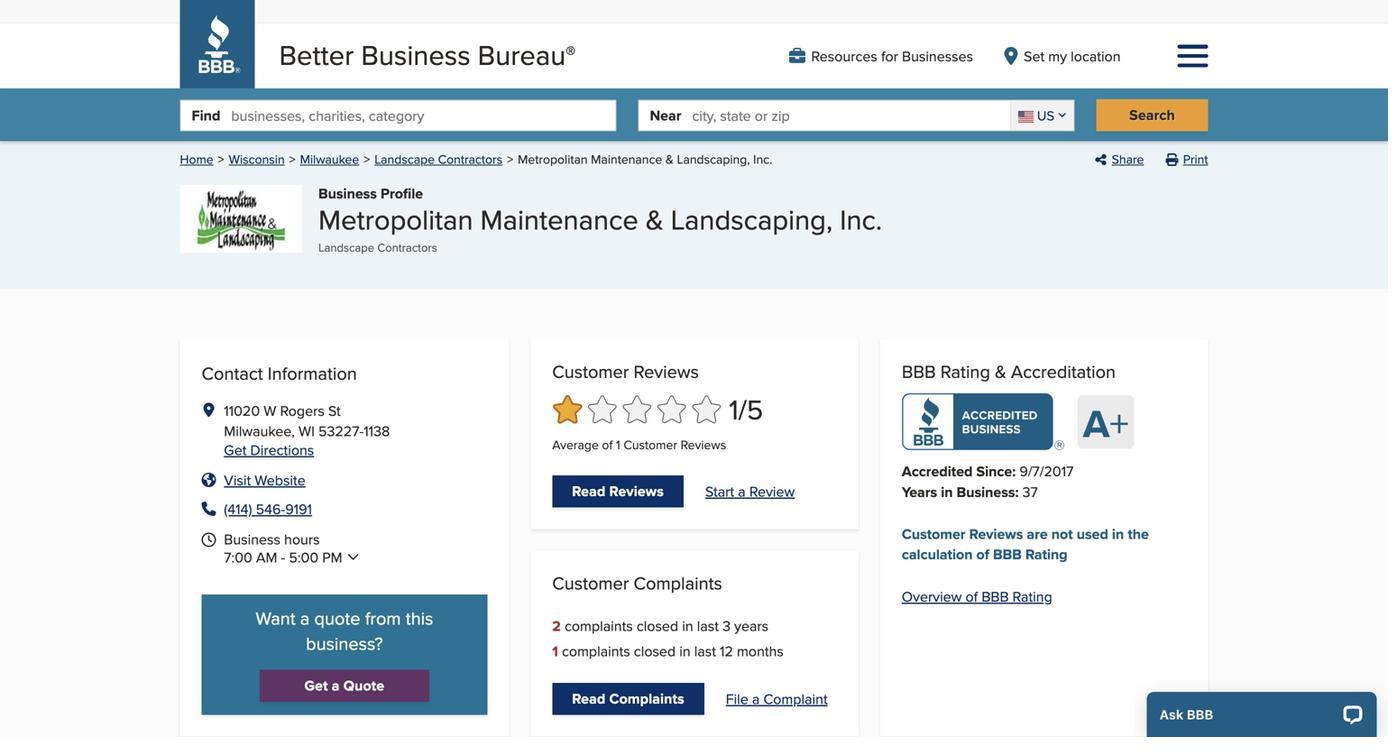 Task type: locate. For each thing, give the bounding box(es) containing it.
1 vertical spatial closed
[[634, 640, 676, 661]]

0 vertical spatial &
[[666, 150, 674, 168]]

years
[[902, 481, 937, 503]]

2
[[552, 615, 561, 636]]

home
[[180, 150, 214, 168]]

customer reviews are not used in the calculation of bbb rating
[[902, 523, 1149, 565]]

business inside business profile metropolitan maintenance & landscaping, inc. landscape contractors
[[319, 183, 377, 204]]

landscape contractors
[[375, 150, 503, 168]]

0 vertical spatial 1
[[616, 436, 620, 454]]

better business bureau ®
[[279, 35, 576, 74]]

1 vertical spatial milwaukee
[[224, 420, 292, 441]]

search
[[1130, 104, 1175, 126]]

complaints up read complaints
[[562, 640, 630, 661]]

my
[[1049, 46, 1067, 66]]

contractors down profile in the top of the page
[[377, 239, 437, 256]]

in right years
[[941, 481, 953, 503]]

& for metropolitan
[[666, 150, 674, 168]]

customer down years
[[902, 523, 966, 544]]

1 vertical spatial rating
[[1026, 543, 1068, 565]]

a right the start
[[738, 481, 746, 502]]

12
[[720, 640, 733, 661]]

1 read from the top
[[572, 481, 606, 502]]

months
[[737, 640, 784, 661]]

closed
[[637, 615, 679, 636], [634, 640, 676, 661]]

landscape contractors link
[[375, 150, 503, 168]]

near
[[650, 104, 682, 126]]

closed up read complaints
[[634, 640, 676, 661]]

overview of bbb rating link
[[902, 586, 1053, 607]]

complaints for read complaints
[[609, 688, 685, 709]]

maintenance inside business profile metropolitan maintenance & landscaping, inc. landscape contractors
[[480, 199, 639, 239]]

last left 3
[[697, 615, 719, 636]]

contractors
[[438, 150, 503, 168], [377, 239, 437, 256]]

business hours
[[224, 529, 320, 550]]

2 read from the top
[[572, 688, 606, 709]]

inc.
[[753, 150, 773, 168], [840, 199, 882, 239]]

get left quote
[[305, 675, 328, 696]]

read for customer reviews
[[572, 481, 606, 502]]

landscape down "milwaukee" link
[[319, 239, 374, 256]]

of
[[602, 436, 613, 454], [977, 543, 990, 565], [966, 586, 978, 607]]

businesses
[[902, 46, 973, 66]]

rating down customer reviews are not used in the calculation of bbb rating
[[1013, 586, 1053, 607]]

rogers
[[280, 400, 325, 421]]

bbb accredited business image
[[902, 394, 1064, 450]]

1 vertical spatial of
[[977, 543, 990, 565]]

1 vertical spatial metropolitan
[[319, 199, 473, 239]]

0 horizontal spatial milwaukee
[[224, 420, 292, 441]]

rating
[[941, 359, 991, 384], [1026, 543, 1068, 565], [1013, 586, 1053, 607]]

reviews inside read reviews link
[[609, 481, 664, 502]]

complaints for customer complaints
[[634, 570, 722, 596]]

file
[[726, 689, 749, 709]]

inc. inside business profile metropolitan maintenance & landscaping, inc. landscape contractors
[[840, 199, 882, 239]]

of for 1
[[602, 436, 613, 454]]

11020 w rogers st milwaukee , wi 53227-1138 get directions
[[224, 400, 390, 460]]

milwaukee
[[300, 150, 359, 168], [224, 420, 292, 441]]

complaints
[[565, 615, 633, 636], [562, 640, 630, 661]]

2 vertical spatial of
[[966, 586, 978, 607]]

0 vertical spatial milwaukee
[[300, 150, 359, 168]]

reviews down average of 1 customer reviews on the bottom of the page
[[609, 481, 664, 502]]

& for bbb
[[995, 359, 1007, 384]]

in left 3
[[682, 615, 693, 636]]

1 horizontal spatial 1
[[616, 436, 620, 454]]

review
[[750, 481, 795, 502]]

a left quote
[[332, 675, 340, 696]]

complaints down 2 complaints closed in last 3 years 1 complaints closed in last 12 months
[[609, 688, 685, 709]]

in inside customer reviews are not used in the calculation of bbb rating
[[1112, 523, 1124, 544]]

customer up average
[[552, 359, 629, 384]]

a right the file
[[752, 689, 760, 709]]

0 vertical spatial metropolitan
[[518, 150, 588, 168]]

1 vertical spatial landscaping,
[[671, 199, 833, 239]]

metropolitan up business profile metropolitan maintenance & landscaping, inc. landscape contractors
[[518, 150, 588, 168]]

bbb up bbb accredited business image
[[902, 359, 936, 384]]

0 horizontal spatial get
[[224, 439, 247, 460]]

read complaints link
[[552, 683, 704, 715]]

business inside accredited since : 9/7/2017 years in business : 37
[[957, 481, 1015, 503]]

wi
[[299, 420, 315, 441]]

hours
[[284, 529, 320, 550]]

complaints
[[634, 570, 722, 596], [609, 688, 685, 709]]

metropolitan
[[518, 150, 588, 168], [319, 199, 473, 239]]

a
[[738, 481, 746, 502], [300, 605, 310, 631], [332, 675, 340, 696], [752, 689, 760, 709]]

get a quote
[[305, 675, 385, 696]]

(414) 546-9191
[[224, 499, 312, 519]]

for
[[881, 46, 898, 66]]

overview
[[902, 586, 962, 607]]

0 horizontal spatial &
[[646, 199, 664, 239]]

1 horizontal spatial metropolitan
[[518, 150, 588, 168]]

overview of bbb rating
[[902, 586, 1053, 607]]

reviews inside customer reviews are not used in the calculation of bbb rating
[[970, 523, 1023, 544]]

landscape inside business profile metropolitan maintenance & landscaping, inc. landscape contractors
[[319, 239, 374, 256]]

customer up the "2"
[[552, 570, 629, 596]]

st
[[328, 400, 341, 421]]

customer for customer reviews are not used in the calculation of bbb rating
[[902, 523, 966, 544]]

1 vertical spatial contractors
[[377, 239, 437, 256]]

& down metropolitan maintenance & landscaping, inc.
[[646, 199, 664, 239]]

1 vertical spatial 1
[[552, 640, 558, 662]]

a right the want on the bottom
[[300, 605, 310, 631]]

business?
[[306, 631, 383, 656]]

business up the find search box
[[361, 35, 471, 74]]

0 vertical spatial of
[[602, 436, 613, 454]]

0 horizontal spatial contractors
[[377, 239, 437, 256]]

rating inside customer reviews are not used in the calculation of bbb rating
[[1026, 543, 1068, 565]]

546-
[[256, 499, 285, 519]]

milwaukee inside the 11020 w rogers st milwaukee , wi 53227-1138 get directions
[[224, 420, 292, 441]]

2 horizontal spatial &
[[995, 359, 1007, 384]]

1 horizontal spatial &
[[666, 150, 674, 168]]

0 vertical spatial closed
[[637, 615, 679, 636]]

2 vertical spatial &
[[995, 359, 1007, 384]]

of up overview of bbb rating "link" at the right bottom of the page
[[977, 543, 990, 565]]

1 vertical spatial complaints
[[562, 640, 630, 661]]

bbb down customer reviews are not used in the calculation of bbb rating
[[982, 586, 1009, 607]]

& up bbb accredited business image
[[995, 359, 1007, 384]]

0 vertical spatial maintenance
[[591, 150, 662, 168]]

a
[[1083, 395, 1110, 452]]

1 vertical spatial inc.
[[840, 199, 882, 239]]

share
[[1112, 150, 1144, 168]]

1 vertical spatial bbb
[[993, 543, 1022, 565]]

reviews
[[634, 359, 699, 384], [681, 436, 726, 454], [609, 481, 664, 502], [970, 523, 1023, 544]]

landscape up profile in the top of the page
[[375, 150, 435, 168]]

1 vertical spatial read
[[572, 688, 606, 709]]

wisconsin link
[[229, 150, 285, 168]]

1 down the "2"
[[552, 640, 558, 662]]

last left 12
[[694, 640, 716, 661]]

1 horizontal spatial inc.
[[840, 199, 882, 239]]

contractors down the find search box
[[438, 150, 503, 168]]

customer for customer reviews
[[552, 359, 629, 384]]

maintenance
[[591, 150, 662, 168], [480, 199, 639, 239]]

in inside accredited since : 9/7/2017 years in business : 37
[[941, 481, 953, 503]]

0 vertical spatial complaints
[[634, 570, 722, 596]]

a inside the want a quote from this business?
[[300, 605, 310, 631]]

metropolitan down landscape contractors "link"
[[319, 199, 473, 239]]

1 vertical spatial &
[[646, 199, 664, 239]]

business left 37 at the bottom
[[957, 481, 1015, 503]]

1 horizontal spatial milwaukee
[[300, 150, 359, 168]]

average of 1 customer reviews
[[552, 436, 726, 454]]

1 vertical spatial get
[[305, 675, 328, 696]]

w
[[264, 400, 276, 421]]

0 vertical spatial get
[[224, 439, 247, 460]]

& down near
[[666, 150, 674, 168]]

reviews up average of 1 customer reviews on the bottom of the page
[[634, 359, 699, 384]]

of right the overview
[[966, 586, 978, 607]]

want
[[256, 605, 296, 631]]

-
[[281, 547, 285, 567]]

rating up bbb accredited business image
[[941, 359, 991, 384]]

metropolitan maintenance & landscaping, inc.
[[518, 150, 773, 168]]

1 vertical spatial complaints
[[609, 688, 685, 709]]

0 horizontal spatial inc.
[[753, 150, 773, 168]]

0 horizontal spatial 1
[[552, 640, 558, 662]]

bbb left are
[[993, 543, 1022, 565]]

start a review
[[705, 481, 795, 502]]

in left the
[[1112, 523, 1124, 544]]

business
[[361, 35, 471, 74], [319, 183, 377, 204], [957, 481, 1015, 503], [224, 529, 280, 550]]

closed down customer complaints
[[637, 615, 679, 636]]

a +
[[1083, 395, 1129, 452]]

of right average
[[602, 436, 613, 454]]

read for customer complaints
[[572, 688, 606, 709]]

7:00
[[224, 547, 252, 567]]

0 vertical spatial read
[[572, 481, 606, 502]]

of inside customer reviews are not used in the calculation of bbb rating
[[977, 543, 990, 565]]

(414)
[[224, 499, 252, 519]]

complaints right the "2"
[[565, 615, 633, 636]]

1 vertical spatial landscape
[[319, 239, 374, 256]]

1 vertical spatial maintenance
[[480, 199, 639, 239]]

complaints up 2 complaints closed in last 3 years 1 complaints closed in last 12 months
[[634, 570, 722, 596]]

get inside the 11020 w rogers st milwaukee , wi 53227-1138 get directions
[[224, 439, 247, 460]]

& inside business profile metropolitan maintenance & landscaping, inc. landscape contractors
[[646, 199, 664, 239]]

read reviews
[[572, 481, 664, 502]]

0 horizontal spatial metropolitan
[[319, 199, 473, 239]]

last
[[697, 615, 719, 636], [694, 640, 716, 661]]

business down "milwaukee" link
[[319, 183, 377, 204]]

reviews left are
[[970, 523, 1023, 544]]

in
[[941, 481, 953, 503], [1112, 523, 1124, 544], [682, 615, 693, 636], [680, 640, 691, 661]]

share button
[[1095, 150, 1144, 168]]

1 right average
[[616, 436, 620, 454]]

customer inside customer reviews are not used in the calculation of bbb rating
[[902, 523, 966, 544]]

0 vertical spatial contractors
[[438, 150, 503, 168]]

get
[[224, 439, 247, 460], [305, 675, 328, 696]]

a for start
[[738, 481, 746, 502]]

read reviews link
[[552, 476, 684, 507]]

bureau
[[478, 35, 566, 74]]

get up visit
[[224, 439, 247, 460]]

0 vertical spatial inc.
[[753, 150, 773, 168]]

profile
[[381, 183, 423, 204]]

landscape
[[375, 150, 435, 168], [319, 239, 374, 256]]

rating left used
[[1026, 543, 1068, 565]]



Task type: describe. For each thing, give the bounding box(es) containing it.
®
[[566, 39, 576, 67]]

better
[[279, 35, 354, 74]]

visit
[[224, 470, 251, 490]]

information
[[268, 361, 357, 386]]

print
[[1183, 150, 1208, 168]]

calculation
[[902, 543, 973, 565]]

in left 12
[[680, 640, 691, 661]]

Find search field
[[231, 100, 616, 130]]

1138
[[364, 420, 390, 441]]

a for want
[[300, 605, 310, 631]]

9191
[[285, 499, 312, 519]]

2 complaints closed in last 3 years 1 complaints closed in last 12 months
[[552, 615, 784, 662]]

get a quote link
[[260, 670, 429, 702]]

business profile metropolitan maintenance & landscaping, inc. landscape contractors
[[319, 183, 882, 256]]

3
[[723, 615, 731, 636]]

53227-
[[319, 420, 364, 441]]

7:00 am - 5:00 pm button
[[224, 547, 368, 567]]

0 vertical spatial last
[[697, 615, 719, 636]]

resources for businesses link
[[789, 46, 973, 66]]

0 vertical spatial bbb
[[902, 359, 936, 384]]

visit website link
[[224, 470, 306, 490]]

reviews for read reviews
[[609, 481, 664, 502]]

find
[[192, 104, 220, 126]]

reviews for customer reviews are not used in the calculation of bbb rating
[[970, 523, 1023, 544]]

1 inside 2 complaints closed in last 3 years 1 complaints closed in last 12 months
[[552, 640, 558, 662]]

landscaping, inside business profile metropolitan maintenance & landscaping, inc. landscape contractors
[[671, 199, 833, 239]]

start a review link
[[705, 481, 795, 502]]

set my location
[[1024, 46, 1121, 66]]

a for file
[[752, 689, 760, 709]]

,
[[292, 420, 295, 441]]

1 horizontal spatial get
[[305, 675, 328, 696]]

Near field
[[692, 100, 1010, 130]]

contact information
[[202, 361, 357, 386]]

customer for customer complaints
[[552, 570, 629, 596]]

+
[[1110, 395, 1129, 451]]

reviews for customer reviews
[[634, 359, 699, 384]]

contractors inside business profile metropolitan maintenance & landscaping, inc. landscape contractors
[[377, 239, 437, 256]]

pm
[[322, 547, 342, 567]]

want a quote from this business?
[[256, 605, 433, 656]]

start
[[705, 481, 734, 502]]

file a complaint link
[[726, 689, 828, 709]]

(414) 546-9191 link
[[224, 499, 312, 519]]

0 vertical spatial rating
[[941, 359, 991, 384]]

2 vertical spatial rating
[[1013, 586, 1053, 607]]

wisconsin
[[229, 150, 285, 168]]

business down the '(414)'
[[224, 529, 280, 550]]

visit website
[[224, 470, 306, 490]]

a for get
[[332, 675, 340, 696]]

are
[[1027, 523, 1048, 544]]

get directions link
[[224, 439, 314, 460]]

metropolitan inside business profile metropolitan maintenance & landscaping, inc. landscape contractors
[[319, 199, 473, 239]]

home link
[[180, 150, 214, 168]]

7:00 am - 5:00 pm
[[224, 547, 342, 567]]

accredited
[[902, 461, 973, 482]]

average
[[552, 436, 599, 454]]

of for bbb
[[966, 586, 978, 607]]

37
[[1023, 481, 1038, 502]]

resources
[[812, 46, 878, 66]]

11020
[[224, 400, 260, 421]]

customer reviews
[[552, 359, 699, 384]]

customer up read reviews
[[624, 436, 677, 454]]

this
[[406, 605, 433, 631]]

quote
[[314, 605, 360, 631]]

used
[[1077, 523, 1109, 544]]

search button
[[1097, 99, 1208, 131]]

5:00
[[289, 547, 319, 567]]

website
[[255, 470, 306, 490]]

set
[[1024, 46, 1045, 66]]

accredited since : 9/7/2017 years in business : 37
[[902, 461, 1074, 503]]

the
[[1128, 523, 1149, 544]]

9/7/2017
[[1020, 461, 1074, 481]]

years
[[734, 615, 769, 636]]

milwaukee link
[[300, 150, 359, 168]]

bbb inside customer reviews are not used in the calculation of bbb rating
[[993, 543, 1022, 565]]

bbb rating & accreditation
[[902, 359, 1116, 384]]

1 vertical spatial last
[[694, 640, 716, 661]]

resources for businesses
[[812, 46, 973, 66]]

directions
[[250, 439, 314, 460]]

0 vertical spatial complaints
[[565, 615, 633, 636]]

1/5
[[729, 389, 763, 429]]

since
[[977, 461, 1012, 482]]

0 vertical spatial landscaping,
[[677, 150, 750, 168]]

am
[[256, 547, 277, 567]]

US field
[[1010, 100, 1074, 130]]

2 vertical spatial bbb
[[982, 586, 1009, 607]]

customer complaints
[[552, 570, 722, 596]]

0 vertical spatial landscape
[[375, 150, 435, 168]]

location
[[1071, 46, 1121, 66]]

us
[[1037, 106, 1055, 125]]

quote
[[344, 675, 385, 696]]

read complaints
[[572, 688, 685, 709]]

1 horizontal spatial contractors
[[438, 150, 503, 168]]

reviews up the start
[[681, 436, 726, 454]]

file a complaint
[[726, 689, 828, 709]]



Task type: vqa. For each thing, say whether or not it's contained in the screenshot.
the middle &
yes



